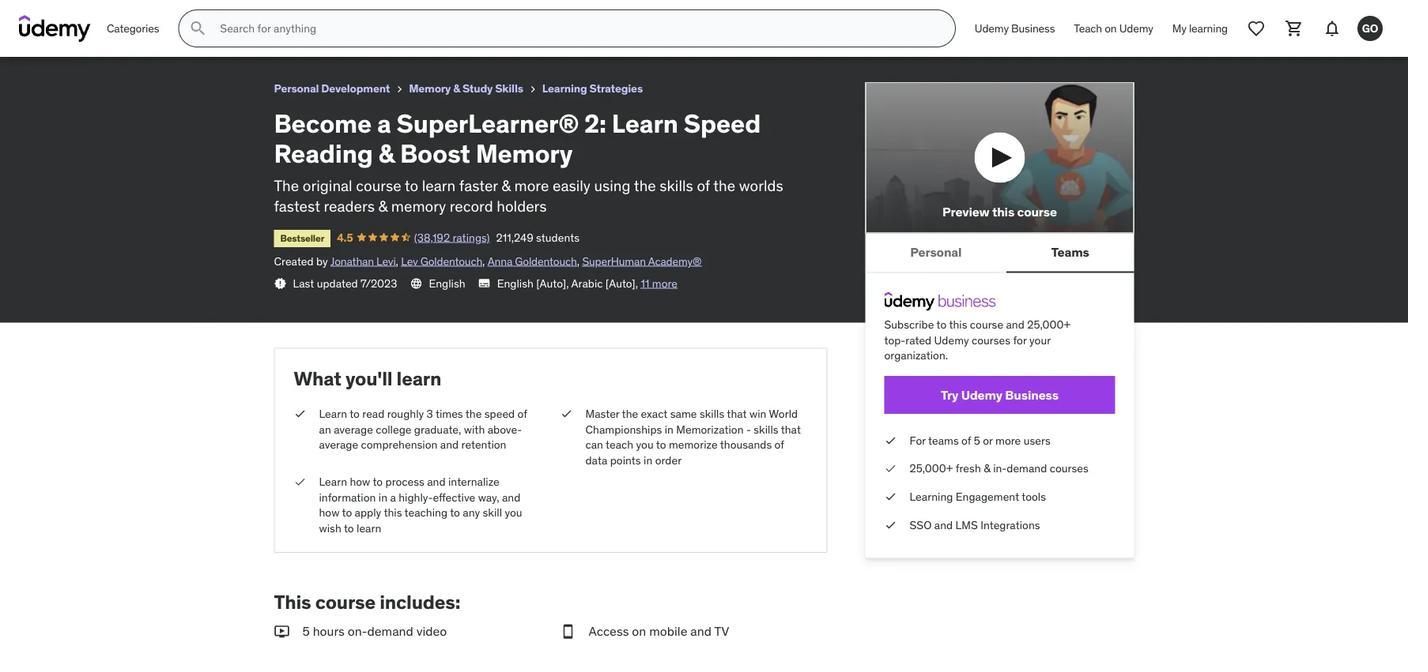 Task type: describe. For each thing, give the bounding box(es) containing it.
1 goldentouch from the left
[[420, 254, 482, 269]]

record
[[450, 197, 493, 216]]

what
[[294, 367, 341, 391]]

1 horizontal spatial 211,249
[[496, 230, 534, 245]]

organization.
[[884, 349, 948, 363]]

11 more button
[[641, 276, 678, 291]]

english for english [auto], arabic [auto] , 11 more
[[497, 276, 534, 290]]

sso
[[910, 518, 932, 532]]

information
[[319, 491, 376, 505]]

, left anna
[[482, 254, 485, 269]]

, left 11
[[636, 276, 638, 290]]

, up [auto], arabic
[[577, 254, 580, 269]]

, left the lev
[[396, 254, 399, 269]]

last updated 7/2023
[[293, 276, 397, 290]]

to inside subscribe to this course and 25,000+ top‑rated udemy courses for your organization.
[[937, 318, 947, 332]]

1 horizontal spatial 5
[[974, 434, 980, 448]]

in-
[[993, 462, 1007, 476]]

mobile
[[649, 624, 688, 640]]

or
[[983, 434, 993, 448]]

by
[[316, 254, 328, 269]]

effective
[[433, 491, 475, 505]]

championships
[[586, 422, 662, 437]]

the left worlds
[[713, 176, 735, 195]]

0 vertical spatial 211,249 students
[[192, 28, 276, 42]]

a inside the learn how to process and internalize information in a highly-effective way, and how to apply this teaching to any skill you wish to learn
[[390, 491, 396, 505]]

personal for personal development
[[274, 81, 319, 96]]

course up on-
[[315, 591, 376, 614]]

& up memory
[[378, 138, 395, 169]]

updated
[[317, 276, 358, 290]]

on for access
[[632, 624, 646, 640]]

to right wish
[[344, 522, 354, 536]]

highly-
[[399, 491, 433, 505]]

my learning link
[[1163, 9, 1238, 47]]

skills inside "become a superlearner® 2: learn speed reading & boost memory the original course to learn faster & more easily using the skills of the worlds fastest readers & memory record holders"
[[660, 176, 693, 195]]

learn inside the learn how to process and internalize information in a highly-effective way, and how to apply this teaching to any skill you wish to learn
[[319, 475, 347, 489]]

1 horizontal spatial (38,192 ratings)
[[414, 230, 490, 245]]

& up personal development
[[315, 7, 323, 23]]

7/2023
[[361, 276, 397, 290]]

jonathan
[[331, 254, 374, 269]]

the inside learn to read roughly 3 times the speed of an average college graduate, with above- average comprehension and retention
[[466, 407, 482, 421]]

1 horizontal spatial students
[[536, 230, 580, 245]]

learn inside learn to read roughly 3 times the speed of an average college graduate, with above- average comprehension and retention
[[319, 407, 347, 421]]

world
[[769, 407, 798, 421]]

college
[[376, 422, 412, 437]]

the inside master the exact same skills that win world championships in memorization - skills that can teach you to memorize thousands of data points in order
[[622, 407, 638, 421]]

created by jonathan levi , lev goldentouch , anna goldentouch , superhuman academy®
[[274, 254, 702, 269]]

memory & study skills link
[[409, 79, 523, 99]]

memory for become a superlearner® 2: learn speed reading & boost memory
[[364, 7, 413, 23]]

1 horizontal spatial (38,192
[[414, 230, 450, 245]]

course language image
[[410, 277, 423, 290]]

[auto]
[[606, 276, 636, 290]]

reading for become a superlearner® 2: learn speed reading & boost memory the original course to learn faster & more easily using the skills of the worlds fastest readers & memory record holders
[[274, 138, 373, 169]]

levi
[[376, 254, 396, 269]]

times
[[436, 407, 463, 421]]

retention
[[461, 438, 506, 452]]

1 vertical spatial average
[[319, 438, 358, 452]]

apply
[[355, 506, 381, 520]]

this
[[274, 591, 311, 614]]

lev
[[401, 254, 418, 269]]

fastest
[[274, 197, 320, 216]]

anna
[[488, 254, 512, 269]]

learn how to process and internalize information in a highly-effective way, and how to apply this teaching to any skill you wish to learn
[[319, 475, 522, 536]]

a for become a superlearner® 2: learn speed reading & boost memory the original course to learn faster & more easily using the skills of the worlds fastest readers & memory record holders
[[377, 107, 391, 139]]

& inside memory & study skills link
[[453, 81, 460, 96]]

easily
[[553, 176, 591, 195]]

for
[[910, 434, 926, 448]]

learn inside the learn how to process and internalize information in a highly-effective way, and how to apply this teaching to any skill you wish to learn
[[357, 522, 381, 536]]

to down information
[[342, 506, 352, 520]]

1 vertical spatial bestseller
[[280, 232, 324, 245]]

access on mobile and tv
[[589, 624, 729, 640]]

users
[[1024, 434, 1051, 448]]

1 vertical spatial 4.5
[[337, 230, 353, 245]]

a for become a superlearner® 2: learn speed reading & boost memory
[[65, 7, 72, 23]]

subscribe to this course and 25,000+ top‑rated udemy courses for your organization.
[[884, 318, 1071, 363]]

my learning
[[1172, 21, 1228, 35]]

udemy image
[[19, 15, 91, 42]]

to down effective
[[450, 506, 460, 520]]

shopping cart with 0 items image
[[1285, 19, 1304, 38]]

top‑rated
[[884, 333, 932, 347]]

created
[[274, 254, 314, 269]]

& left "in-"
[[984, 462, 991, 476]]

tools
[[1022, 490, 1046, 504]]

1 horizontal spatial how
[[350, 475, 370, 489]]

you'll
[[346, 367, 393, 391]]

more for for
[[996, 434, 1021, 448]]

and up effective
[[427, 475, 446, 489]]

readers
[[324, 197, 375, 216]]

same
[[670, 407, 697, 421]]

thousands
[[720, 438, 772, 452]]

read
[[362, 407, 385, 421]]

udemy inside teach on udemy "link"
[[1119, 21, 1154, 35]]

more inside "become a superlearner® 2: learn speed reading & boost memory the original course to learn faster & more easily using the skills of the worlds fastest readers & memory record holders"
[[514, 176, 549, 195]]

udemy business link
[[965, 9, 1065, 47]]

memory for become a superlearner® 2: learn speed reading & boost memory the original course to learn faster & more easily using the skills of the worlds fastest readers & memory record holders
[[476, 138, 573, 169]]

xsmall image for learn to read roughly 3 times the speed of an average college graduate, with above- average comprehension and retention
[[294, 407, 306, 422]]

1 horizontal spatial skills
[[700, 407, 725, 421]]

xsmall image for internalize
[[294, 475, 306, 490]]

0 vertical spatial average
[[334, 422, 373, 437]]

xsmall image for that
[[560, 407, 573, 422]]

any
[[463, 506, 480, 520]]

teams button
[[1007, 233, 1134, 271]]

engagement
[[956, 490, 1019, 504]]

0 vertical spatial that
[[727, 407, 747, 421]]

integrations
[[981, 518, 1040, 532]]

0 vertical spatial demand
[[1007, 462, 1047, 476]]

personal development
[[274, 81, 390, 96]]

and inside learn to read roughly 3 times the speed of an average college graduate, with above- average comprehension and retention
[[440, 438, 459, 452]]

preview
[[943, 204, 990, 220]]

udemy inside subscribe to this course and 25,000+ top‑rated udemy courses for your organization.
[[934, 333, 969, 347]]

2: for become a superlearner® 2: learn speed reading & boost memory
[[170, 7, 181, 23]]

1 vertical spatial 5
[[302, 624, 310, 640]]

become a superlearner® 2: learn speed reading & boost memory
[[13, 7, 413, 23]]

courses inside subscribe to this course and 25,000+ top‑rated udemy courses for your organization.
[[972, 333, 1011, 347]]

exact
[[641, 407, 668, 421]]

comprehension
[[361, 438, 438, 452]]

to inside master the exact same skills that win world championships in memorization - skills that can teach you to memorize thousands of data points in order
[[656, 438, 666, 452]]

process
[[386, 475, 425, 489]]

with
[[464, 422, 485, 437]]

business inside "link"
[[1011, 21, 1055, 35]]

& right readers
[[378, 197, 388, 216]]

0 horizontal spatial (38,192
[[110, 28, 146, 42]]

and left tv
[[691, 624, 712, 640]]

more for english
[[652, 276, 678, 290]]

1 vertical spatial that
[[781, 422, 801, 437]]

an
[[319, 422, 331, 437]]

subscribe
[[884, 318, 934, 332]]

0 horizontal spatial 25,000+
[[910, 462, 953, 476]]

1 horizontal spatial in
[[644, 453, 653, 468]]

xsmall image for learning engagement tools
[[884, 490, 897, 505]]

in inside the learn how to process and internalize information in a highly-effective way, and how to apply this teaching to any skill you wish to learn
[[379, 491, 387, 505]]

try udemy business link
[[884, 376, 1115, 414]]

& up holders
[[502, 176, 511, 195]]

and right sso
[[935, 518, 953, 532]]

speed for become a superlearner® 2: learn speed reading & boost memory the original course to learn faster & more easily using the skills of the worlds fastest readers & memory record holders
[[684, 107, 761, 139]]

for
[[1013, 333, 1027, 347]]

wishlist image
[[1247, 19, 1266, 38]]

udemy inside try udemy business link
[[961, 387, 1003, 403]]

0 horizontal spatial demand
[[367, 624, 413, 640]]

0 vertical spatial 4.5
[[76, 28, 92, 42]]

3
[[427, 407, 433, 421]]

5 hours on-demand video
[[302, 624, 447, 640]]

this inside subscribe to this course and 25,000+ top‑rated udemy courses for your organization.
[[949, 318, 967, 332]]

the right using
[[634, 176, 656, 195]]

to inside learn to read roughly 3 times the speed of an average college graduate, with above- average comprehension and retention
[[350, 407, 360, 421]]

xsmall image for last updated 7/2023
[[274, 277, 287, 290]]

2 vertical spatial skills
[[754, 422, 779, 437]]

memorize
[[669, 438, 718, 452]]

data
[[586, 453, 608, 468]]

teaching
[[405, 506, 448, 520]]

boost for become a superlearner® 2: learn speed reading & boost memory the original course to learn faster & more easily using the skills of the worlds fastest readers & memory record holders
[[400, 138, 470, 169]]

development
[[321, 81, 390, 96]]

learn inside "become a superlearner® 2: learn speed reading & boost memory the original course to learn faster & more easily using the skills of the worlds fastest readers & memory record holders"
[[422, 176, 456, 195]]

xsmall image for 25,000+ fresh & in-demand courses
[[884, 461, 897, 477]]

of left or
[[962, 434, 971, 448]]

of inside master the exact same skills that win world championships in memorization - skills that can teach you to memorize thousands of data points in order
[[775, 438, 784, 452]]

includes:
[[380, 591, 460, 614]]

for teams of 5 or more users
[[910, 434, 1051, 448]]



Task type: vqa. For each thing, say whether or not it's contained in the screenshot.
xsmall icon associated with IT & Software
no



Task type: locate. For each thing, give the bounding box(es) containing it.
learn up memory
[[422, 176, 456, 195]]

1 vertical spatial 2:
[[584, 107, 606, 139]]

1 vertical spatial memory
[[409, 81, 451, 96]]

0 horizontal spatial 211,249 students
[[192, 28, 276, 42]]

a down development
[[377, 107, 391, 139]]

average down read at the left bottom
[[334, 422, 373, 437]]

2: inside "become a superlearner® 2: learn speed reading & boost memory the original course to learn faster & more easily using the skills of the worlds fastest readers & memory record holders"
[[584, 107, 606, 139]]

0 horizontal spatial this
[[384, 506, 402, 520]]

0 horizontal spatial goldentouch
[[420, 254, 482, 269]]

0 horizontal spatial bestseller
[[19, 30, 63, 42]]

learn
[[422, 176, 456, 195], [397, 367, 441, 391], [357, 522, 381, 536]]

& left study
[[453, 81, 460, 96]]

business
[[1011, 21, 1055, 35], [1005, 387, 1059, 403]]

0 vertical spatial 2:
[[170, 7, 181, 23]]

2 goldentouch from the left
[[515, 254, 577, 269]]

original
[[303, 176, 352, 195]]

and right way,
[[502, 491, 521, 505]]

1 vertical spatial a
[[377, 107, 391, 139]]

try
[[941, 387, 959, 403]]

0 vertical spatial skills
[[660, 176, 693, 195]]

1 vertical spatial 25,000+
[[910, 462, 953, 476]]

lms
[[956, 518, 978, 532]]

0 horizontal spatial speed
[[220, 7, 259, 23]]

and inside subscribe to this course and 25,000+ top‑rated udemy courses for your organization.
[[1006, 318, 1025, 332]]

1 vertical spatial more
[[652, 276, 678, 290]]

submit search image
[[188, 19, 207, 38]]

personal inside button
[[910, 244, 962, 260]]

0 vertical spatial learn
[[422, 176, 456, 195]]

0 horizontal spatial personal
[[274, 81, 319, 96]]

on inside teach on udemy "link"
[[1105, 21, 1117, 35]]

0 vertical spatial how
[[350, 475, 370, 489]]

0 vertical spatial students
[[232, 28, 276, 42]]

ratings) left submit search image
[[149, 28, 186, 42]]

udemy business
[[975, 21, 1055, 35]]

learn inside "become a superlearner® 2: learn speed reading & boost memory the original course to learn faster & more easily using the skills of the worlds fastest readers & memory record holders"
[[612, 107, 678, 139]]

speed
[[220, 7, 259, 23], [684, 107, 761, 139]]

a left categories
[[65, 7, 72, 23]]

more up holders
[[514, 176, 549, 195]]

skills up memorization
[[700, 407, 725, 421]]

learn to read roughly 3 times the speed of an average college graduate, with above- average comprehension and retention
[[319, 407, 527, 452]]

2: for become a superlearner® 2: learn speed reading & boost memory the original course to learn faster & more easily using the skills of the worlds fastest readers & memory record holders
[[584, 107, 606, 139]]

demand down this course includes:
[[367, 624, 413, 640]]

skills
[[660, 176, 693, 195], [700, 407, 725, 421], [754, 422, 779, 437]]

skills right using
[[660, 176, 693, 195]]

boost up the faster
[[400, 138, 470, 169]]

0 vertical spatial 211,249
[[192, 28, 229, 42]]

0 horizontal spatial boost
[[326, 7, 361, 23]]

1 vertical spatial this
[[949, 318, 967, 332]]

learn down strategies
[[612, 107, 678, 139]]

to down udemy business "image" in the right top of the page
[[937, 318, 947, 332]]

in
[[665, 422, 674, 437], [644, 453, 653, 468], [379, 491, 387, 505]]

preview this course
[[943, 204, 1057, 220]]

roughly
[[387, 407, 424, 421]]

of right speed
[[518, 407, 527, 421]]

boost
[[326, 7, 361, 23], [400, 138, 470, 169]]

superlearner® for become a superlearner® 2: learn speed reading & boost memory
[[75, 7, 167, 23]]

average down the an
[[319, 438, 358, 452]]

0 horizontal spatial in
[[379, 491, 387, 505]]

to left read at the left bottom
[[350, 407, 360, 421]]

0 vertical spatial learning
[[542, 81, 587, 96]]

that up '-'
[[727, 407, 747, 421]]

1 vertical spatial boost
[[400, 138, 470, 169]]

1 horizontal spatial learning
[[910, 490, 953, 504]]

1 horizontal spatial ratings)
[[453, 230, 490, 245]]

5 left hours
[[302, 624, 310, 640]]

to inside "become a superlearner® 2: learn speed reading & boost memory the original course to learn faster & more easily using the skills of the worlds fastest readers & memory record holders"
[[405, 176, 418, 195]]

0 vertical spatial bestseller
[[19, 30, 63, 42]]

0 vertical spatial this
[[992, 204, 1015, 220]]

1 vertical spatial speed
[[684, 107, 761, 139]]

4.5
[[76, 28, 92, 42], [337, 230, 353, 245]]

graduate,
[[414, 422, 461, 437]]

1 vertical spatial business
[[1005, 387, 1059, 403]]

0 vertical spatial 5
[[974, 434, 980, 448]]

1 horizontal spatial boost
[[400, 138, 470, 169]]

1 vertical spatial (38,192 ratings)
[[414, 230, 490, 245]]

more right 11
[[652, 276, 678, 290]]

small image
[[560, 624, 576, 641]]

5 left or
[[974, 434, 980, 448]]

0 horizontal spatial 5
[[302, 624, 310, 640]]

english down lev goldentouch link on the top of page
[[429, 276, 465, 290]]

internalize
[[448, 475, 500, 489]]

personal for personal
[[910, 244, 962, 260]]

preview this course button
[[865, 82, 1134, 233]]

25,000+ inside subscribe to this course and 25,000+ top‑rated udemy courses for your organization.
[[1027, 318, 1071, 332]]

0 horizontal spatial how
[[319, 506, 340, 520]]

that down world
[[781, 422, 801, 437]]

how up information
[[350, 475, 370, 489]]

course inside "become a superlearner® 2: learn speed reading & boost memory the original course to learn faster & more easily using the skills of the worlds fastest readers & memory record holders"
[[356, 176, 401, 195]]

you right the skill on the left bottom of the page
[[505, 506, 522, 520]]

holders
[[497, 197, 547, 216]]

learn up 3
[[397, 367, 441, 391]]

bestseller
[[19, 30, 63, 42], [280, 232, 324, 245]]

of inside learn to read roughly 3 times the speed of an average college graduate, with above- average comprehension and retention
[[518, 407, 527, 421]]

this right apply
[[384, 506, 402, 520]]

0 vertical spatial on
[[1105, 21, 1117, 35]]

go link
[[1351, 9, 1389, 47]]

in up apply
[[379, 491, 387, 505]]

1 horizontal spatial 25,000+
[[1027, 318, 1071, 332]]

1 horizontal spatial english
[[497, 276, 534, 290]]

0 horizontal spatial learning
[[542, 81, 587, 96]]

1 horizontal spatial bestseller
[[280, 232, 324, 245]]

0 vertical spatial memory
[[364, 7, 413, 23]]

udemy inside udemy business "link"
[[975, 21, 1009, 35]]

notifications image
[[1323, 19, 1342, 38]]

a inside "become a superlearner® 2: learn speed reading & boost memory the original course to learn faster & more easily using the skills of the worlds fastest readers & memory record holders"
[[377, 107, 391, 139]]

this course includes:
[[274, 591, 460, 614]]

xsmall image
[[393, 83, 406, 96], [560, 407, 573, 422], [884, 433, 897, 449], [294, 475, 306, 490], [884, 518, 897, 533]]

1 horizontal spatial you
[[636, 438, 654, 452]]

1 vertical spatial 211,249
[[496, 230, 534, 245]]

1 vertical spatial ratings)
[[453, 230, 490, 245]]

1 horizontal spatial become
[[274, 107, 372, 139]]

1 vertical spatial students
[[536, 230, 580, 245]]

memory inside "become a superlearner® 2: learn speed reading & boost memory the original course to learn faster & more easily using the skills of the worlds fastest readers & memory record holders"
[[476, 138, 573, 169]]

english [auto], arabic [auto] , 11 more
[[497, 276, 678, 290]]

memorization
[[676, 422, 744, 437]]

2 vertical spatial in
[[379, 491, 387, 505]]

categories
[[107, 21, 159, 35]]

learn up information
[[319, 475, 347, 489]]

superhuman academy® link
[[582, 254, 702, 269]]

and
[[1006, 318, 1025, 332], [440, 438, 459, 452], [427, 475, 446, 489], [502, 491, 521, 505], [935, 518, 953, 532], [691, 624, 712, 640]]

0 vertical spatial become
[[13, 7, 62, 23]]

1 horizontal spatial this
[[949, 318, 967, 332]]

0 horizontal spatial that
[[727, 407, 747, 421]]

courses down users
[[1050, 462, 1089, 476]]

1 vertical spatial (38,192
[[414, 230, 450, 245]]

superlearner® for become a superlearner® 2: learn speed reading & boost memory the original course to learn faster & more easily using the skills of the worlds fastest readers & memory record holders
[[397, 107, 579, 139]]

a down process
[[390, 491, 396, 505]]

0 vertical spatial more
[[514, 176, 549, 195]]

211,249 up anna
[[496, 230, 534, 245]]

and up for
[[1006, 318, 1025, 332]]

1 vertical spatial reading
[[274, 138, 373, 169]]

skills
[[495, 81, 523, 96]]

&
[[315, 7, 323, 23], [453, 81, 460, 96], [378, 138, 395, 169], [502, 176, 511, 195], [378, 197, 388, 216], [984, 462, 991, 476]]

2 vertical spatial this
[[384, 506, 402, 520]]

business left teach
[[1011, 21, 1055, 35]]

become for become a superlearner® 2: learn speed reading & boost memory the original course to learn faster & more easily using the skills of the worlds fastest readers & memory record holders
[[274, 107, 372, 139]]

1 vertical spatial learn
[[397, 367, 441, 391]]

[auto], arabic
[[536, 276, 603, 290]]

points
[[610, 453, 641, 468]]

learning
[[542, 81, 587, 96], [910, 490, 953, 504]]

speed for become a superlearner® 2: learn speed reading & boost memory
[[220, 7, 259, 23]]

1 vertical spatial 211,249 students
[[496, 230, 580, 245]]

to up order
[[656, 438, 666, 452]]

(38,192 ratings) up lev goldentouch link on the top of page
[[414, 230, 490, 245]]

teach
[[1074, 21, 1102, 35]]

2 horizontal spatial skills
[[754, 422, 779, 437]]

25,000+ up your
[[1027, 318, 1071, 332]]

personal development link
[[274, 79, 390, 99]]

0 vertical spatial boost
[[326, 7, 361, 23]]

study
[[463, 81, 493, 96]]

211,249 students down the become a superlearner® 2: learn speed reading & boost memory
[[192, 28, 276, 42]]

211,249 down the become a superlearner® 2: learn speed reading & boost memory
[[192, 28, 229, 42]]

of down world
[[775, 438, 784, 452]]

the
[[274, 176, 299, 195]]

course inside button
[[1017, 204, 1057, 220]]

students down the become a superlearner® 2: learn speed reading & boost memory
[[232, 28, 276, 42]]

personal button
[[865, 233, 1007, 271]]

25,000+ fresh & in-demand courses
[[910, 462, 1089, 476]]

courses
[[972, 333, 1011, 347], [1050, 462, 1089, 476]]

0 horizontal spatial ratings)
[[149, 28, 186, 42]]

2: down learning strategies link at the top
[[584, 107, 606, 139]]

worlds
[[739, 176, 783, 195]]

master
[[586, 407, 620, 421]]

1 horizontal spatial 2:
[[584, 107, 606, 139]]

0 vertical spatial speed
[[220, 7, 259, 23]]

to up memory
[[405, 176, 418, 195]]

learn right categories
[[184, 7, 217, 23]]

25,000+ down teams
[[910, 462, 953, 476]]

you inside master the exact same skills that win world championships in memorization - skills that can teach you to memorize thousands of data points in order
[[636, 438, 654, 452]]

how up wish
[[319, 506, 340, 520]]

1 english from the left
[[429, 276, 465, 290]]

1 vertical spatial courses
[[1050, 462, 1089, 476]]

2: left submit search image
[[170, 7, 181, 23]]

more right or
[[996, 434, 1021, 448]]

on for teach
[[1105, 21, 1117, 35]]

learn up the an
[[319, 407, 347, 421]]

this down udemy business "image" in the right top of the page
[[949, 318, 967, 332]]

business up users
[[1005, 387, 1059, 403]]

11
[[641, 276, 650, 290]]

in left order
[[644, 453, 653, 468]]

0 horizontal spatial you
[[505, 506, 522, 520]]

of left worlds
[[697, 176, 710, 195]]

of inside "become a superlearner® 2: learn speed reading & boost memory the original course to learn faster & more easily using the skills of the worlds fastest readers & memory record holders"
[[697, 176, 710, 195]]

1 horizontal spatial courses
[[1050, 462, 1089, 476]]

closed captions image
[[478, 277, 491, 290]]

Search for anything text field
[[217, 15, 936, 42]]

become for become a superlearner® 2: learn speed reading & boost memory
[[13, 7, 62, 23]]

-
[[746, 422, 751, 437]]

0 vertical spatial you
[[636, 438, 654, 452]]

this inside button
[[992, 204, 1015, 220]]

last
[[293, 276, 314, 290]]

students up "anna goldentouch" link
[[536, 230, 580, 245]]

2 vertical spatial a
[[390, 491, 396, 505]]

small image
[[274, 624, 290, 641]]

0 horizontal spatial courses
[[972, 333, 1011, 347]]

superlearner® down study
[[397, 107, 579, 139]]

in down same
[[665, 422, 674, 437]]

boost for become a superlearner® 2: learn speed reading & boost memory
[[326, 7, 361, 23]]

above-
[[488, 422, 522, 437]]

course inside subscribe to this course and 25,000+ top‑rated udemy courses for your organization.
[[970, 318, 1004, 332]]

a
[[65, 7, 72, 23], [377, 107, 391, 139], [390, 491, 396, 505]]

teach on udemy link
[[1065, 9, 1163, 47]]

to left process
[[373, 475, 383, 489]]

lev goldentouch link
[[401, 254, 482, 269]]

speed up worlds
[[684, 107, 761, 139]]

goldentouch up closed captions icon
[[420, 254, 482, 269]]

0 horizontal spatial superlearner®
[[75, 7, 167, 23]]

xsmall image
[[526, 83, 539, 96], [274, 277, 287, 290], [294, 407, 306, 422], [884, 461, 897, 477], [884, 490, 897, 505]]

your
[[1030, 333, 1051, 347]]

on
[[1105, 21, 1117, 35], [632, 624, 646, 640]]

skill
[[483, 506, 502, 520]]

1 vertical spatial demand
[[367, 624, 413, 640]]

boost inside "become a superlearner® 2: learn speed reading & boost memory the original course to learn faster & more easily using the skills of the worlds fastest readers & memory record holders"
[[400, 138, 470, 169]]

0 horizontal spatial 211,249
[[192, 28, 229, 42]]

1 vertical spatial personal
[[910, 244, 962, 260]]

teach on udemy
[[1074, 21, 1154, 35]]

udemy business image
[[884, 292, 996, 311]]

access
[[589, 624, 629, 640]]

learn down apply
[[357, 522, 381, 536]]

4.5 left the categories dropdown button
[[76, 28, 92, 42]]

learning for learning engagement tools
[[910, 490, 953, 504]]

0 horizontal spatial (38,192 ratings)
[[110, 28, 186, 42]]

learning
[[1189, 21, 1228, 35]]

on left mobile
[[632, 624, 646, 640]]

more
[[514, 176, 549, 195], [652, 276, 678, 290], [996, 434, 1021, 448]]

ratings) up created by jonathan levi , lev goldentouch , anna goldentouch , superhuman academy®
[[453, 230, 490, 245]]

superlearner® left submit search image
[[75, 7, 167, 23]]

(38,192 left submit search image
[[110, 28, 146, 42]]

the up with
[[466, 407, 482, 421]]

video
[[416, 624, 447, 640]]

memory & study skills
[[409, 81, 523, 96]]

course up readers
[[356, 176, 401, 195]]

0 vertical spatial courses
[[972, 333, 1011, 347]]

skills right '-'
[[754, 422, 779, 437]]

1 horizontal spatial 211,249 students
[[496, 230, 580, 245]]

faster
[[459, 176, 498, 195]]

2 vertical spatial memory
[[476, 138, 573, 169]]

english for english
[[429, 276, 465, 290]]

master the exact same skills that win world championships in memorization - skills that can teach you to memorize thousands of data points in order
[[586, 407, 801, 468]]

become inside "become a superlearner® 2: learn speed reading & boost memory the original course to learn faster & more easily using the skills of the worlds fastest readers & memory record holders"
[[274, 107, 372, 139]]

1 horizontal spatial that
[[781, 422, 801, 437]]

can
[[586, 438, 603, 452]]

try udemy business
[[941, 387, 1059, 403]]

learning strategies
[[542, 81, 643, 96]]

on right teach
[[1105, 21, 1117, 35]]

(38,192
[[110, 28, 146, 42], [414, 230, 450, 245]]

(38,192 ratings) left submit search image
[[110, 28, 186, 42]]

teach
[[606, 438, 633, 452]]

categories button
[[97, 9, 169, 47]]

superlearner® inside "become a superlearner® 2: learn speed reading & boost memory the original course to learn faster & more easily using the skills of the worlds fastest readers & memory record holders"
[[397, 107, 579, 139]]

speed inside "become a superlearner® 2: learn speed reading & boost memory the original course to learn faster & more easily using the skills of the worlds fastest readers & memory record holders"
[[684, 107, 761, 139]]

0 horizontal spatial english
[[429, 276, 465, 290]]

ratings)
[[149, 28, 186, 42], [453, 230, 490, 245]]

demand
[[1007, 462, 1047, 476], [367, 624, 413, 640]]

tab list containing personal
[[865, 233, 1134, 273]]

and down graduate,
[[440, 438, 459, 452]]

1 horizontal spatial demand
[[1007, 462, 1047, 476]]

0 horizontal spatial more
[[514, 176, 549, 195]]

boost up personal development
[[326, 7, 361, 23]]

personal
[[274, 81, 319, 96], [910, 244, 962, 260]]

goldentouch up [auto], arabic
[[515, 254, 577, 269]]

course down udemy business "image" in the right top of the page
[[970, 318, 1004, 332]]

2 vertical spatial learn
[[357, 522, 381, 536]]

win
[[750, 407, 767, 421]]

211,249 students up "anna goldentouch" link
[[496, 230, 580, 245]]

goldentouch
[[420, 254, 482, 269], [515, 254, 577, 269]]

academy®
[[648, 254, 702, 269]]

this inside the learn how to process and internalize information in a highly-effective way, and how to apply this teaching to any skill you wish to learn
[[384, 506, 402, 520]]

1 vertical spatial in
[[644, 453, 653, 468]]

reading inside "become a superlearner® 2: learn speed reading & boost memory the original course to learn faster & more easily using the skills of the worlds fastest readers & memory record holders"
[[274, 138, 373, 169]]

you inside the learn how to process and internalize information in a highly-effective way, and how to apply this teaching to any skill you wish to learn
[[505, 506, 522, 520]]

0 vertical spatial reading
[[262, 7, 312, 23]]

xsmall image for more
[[884, 433, 897, 449]]

0 vertical spatial in
[[665, 422, 674, 437]]

english down anna
[[497, 276, 534, 290]]

0 horizontal spatial 2:
[[170, 7, 181, 23]]

2 english from the left
[[497, 276, 534, 290]]

2:
[[170, 7, 181, 23], [584, 107, 606, 139]]

go
[[1362, 21, 1378, 35]]

1 horizontal spatial goldentouch
[[515, 254, 577, 269]]

0 vertical spatial a
[[65, 7, 72, 23]]

4.5 up 'jonathan' on the top
[[337, 230, 353, 245]]

personal up udemy business "image" in the right top of the page
[[910, 244, 962, 260]]

superhuman
[[582, 254, 646, 269]]

learning for learning strategies
[[542, 81, 587, 96]]

this right preview
[[992, 204, 1015, 220]]

reading for become a superlearner® 2: learn speed reading & boost memory
[[262, 7, 312, 23]]

0 vertical spatial personal
[[274, 81, 319, 96]]

demand up tools
[[1007, 462, 1047, 476]]

speed right submit search image
[[220, 7, 259, 23]]

tab list
[[865, 233, 1134, 273]]

udemy
[[975, 21, 1009, 35], [1119, 21, 1154, 35], [934, 333, 969, 347], [961, 387, 1003, 403]]

you up points
[[636, 438, 654, 452]]

2 vertical spatial more
[[996, 434, 1021, 448]]

211,249
[[192, 28, 229, 42], [496, 230, 534, 245]]

the up championships
[[622, 407, 638, 421]]

0 horizontal spatial 4.5
[[76, 28, 92, 42]]

memory
[[391, 197, 446, 216]]



